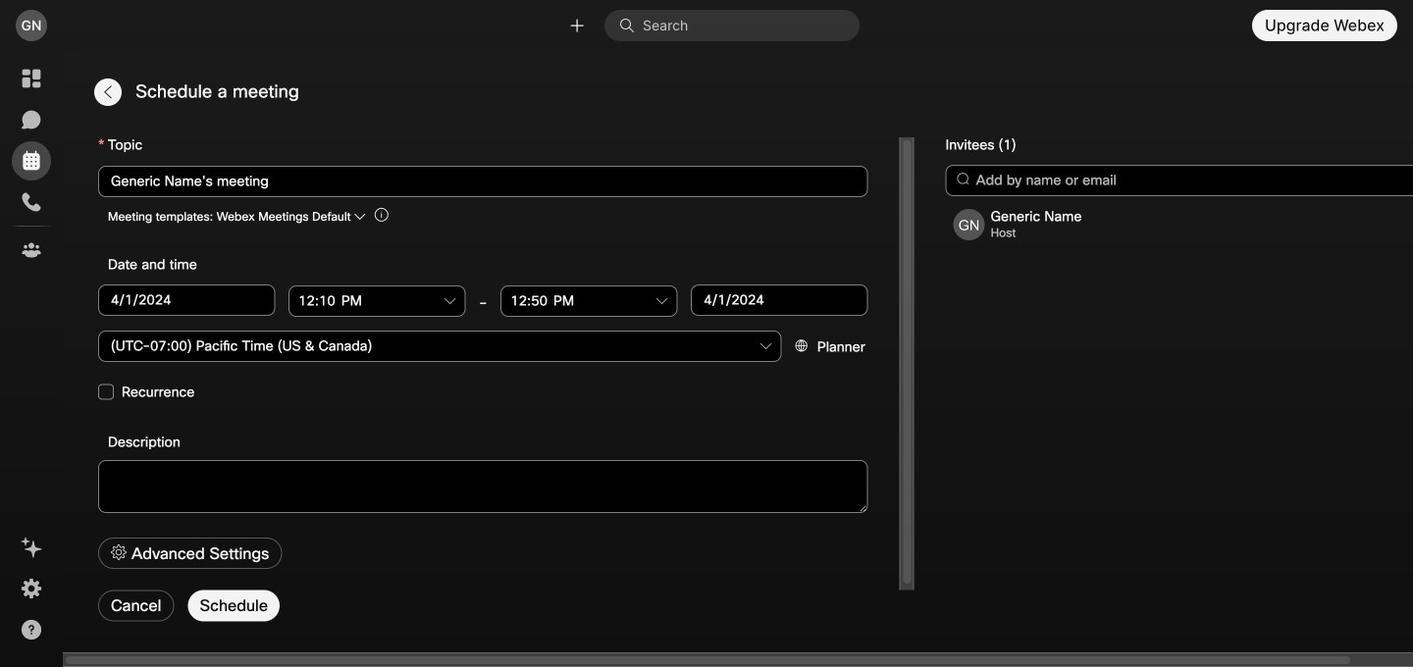 Task type: vqa. For each thing, say whether or not it's contained in the screenshot.
'TAB LIST' on the top left
no



Task type: locate. For each thing, give the bounding box(es) containing it.
webex tab list
[[12, 59, 51, 270]]

navigation
[[0, 51, 63, 668]]



